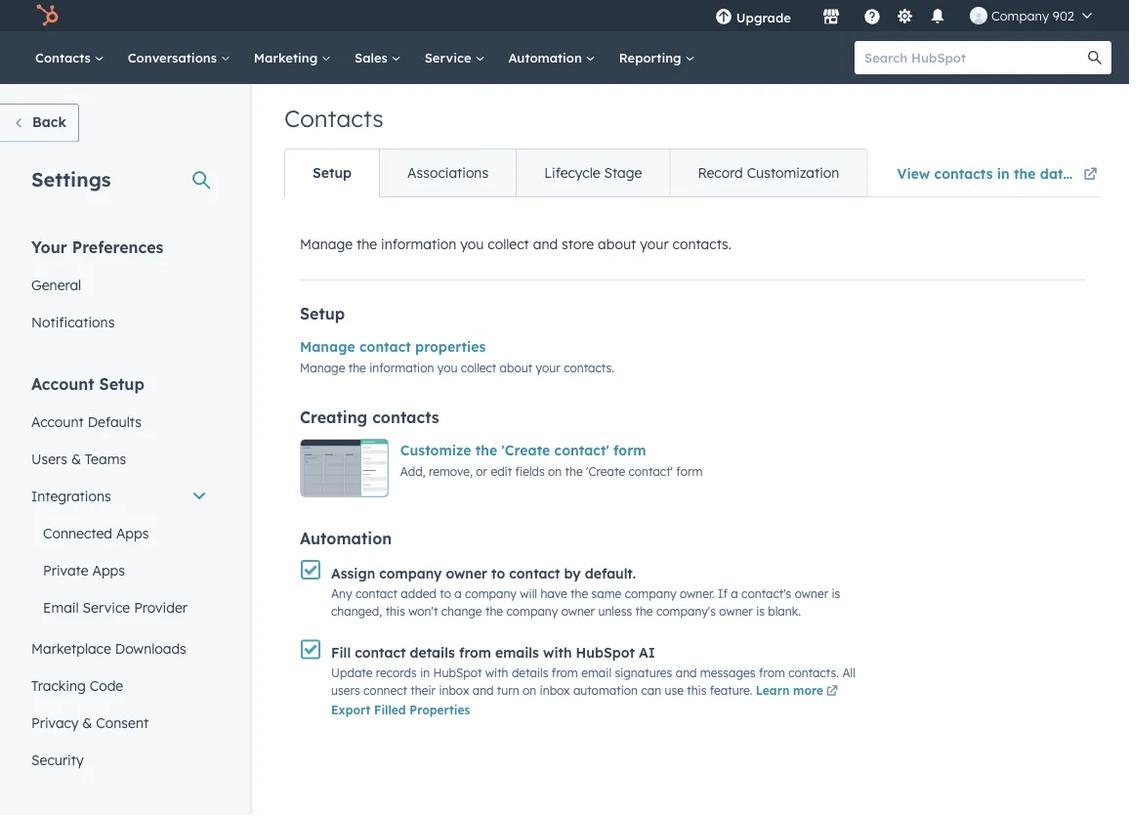 Task type: vqa. For each thing, say whether or not it's contained in the screenshot.
Manage the information you collect and store about your contacts.'s Manage
yes



Task type: describe. For each thing, give the bounding box(es) containing it.
export filled properties button
[[331, 701, 471, 719]]

in for the
[[998, 165, 1010, 182]]

automation link
[[497, 31, 608, 84]]

1 horizontal spatial 'create
[[587, 464, 626, 478]]

0 vertical spatial to
[[492, 564, 506, 581]]

account for account setup
[[31, 374, 94, 393]]

store
[[562, 236, 594, 253]]

setup link
[[285, 150, 379, 196]]

general
[[31, 276, 81, 293]]

users & teams
[[31, 450, 126, 467]]

about inside the manage contact properties manage the information you collect about your contacts.
[[500, 360, 533, 375]]

1 inbox from the left
[[439, 683, 470, 698]]

0 vertical spatial about
[[598, 236, 637, 253]]

update records in hubspot with details from email signatures and messages from contacts. all users connect their inbox and turn on inbox automation can use this feature.
[[331, 666, 856, 698]]

changed,
[[331, 604, 382, 619]]

sales
[[355, 49, 392, 65]]

902
[[1053, 7, 1075, 23]]

0 vertical spatial your
[[640, 236, 669, 253]]

0 horizontal spatial from
[[459, 644, 491, 661]]

emails
[[496, 644, 539, 661]]

apps for private apps
[[92, 562, 125, 579]]

customization
[[747, 164, 840, 181]]

marketplace downloads
[[31, 640, 187, 657]]

1 horizontal spatial from
[[552, 666, 578, 680]]

ai
[[639, 644, 656, 661]]

marketing
[[254, 49, 322, 65]]

all
[[843, 666, 856, 680]]

& for users
[[71, 450, 81, 467]]

conversations link
[[116, 31, 242, 84]]

marketplace
[[31, 640, 111, 657]]

company up change
[[465, 586, 517, 601]]

1 a from the left
[[455, 586, 462, 601]]

manage the information you collect and store about your contacts.
[[300, 236, 732, 253]]

contact's
[[742, 586, 792, 601]]

search image
[[1089, 51, 1103, 65]]

& for privacy
[[82, 714, 92, 731]]

0 vertical spatial with
[[543, 644, 572, 661]]

0 vertical spatial automation
[[509, 49, 586, 65]]

0 vertical spatial setup
[[313, 164, 352, 181]]

the right unless
[[636, 604, 654, 619]]

your
[[31, 237, 67, 257]]

account defaults link
[[20, 403, 219, 440]]

marketing link
[[242, 31, 343, 84]]

0 vertical spatial information
[[381, 236, 457, 253]]

1 horizontal spatial contacts
[[284, 104, 384, 133]]

teams
[[85, 450, 126, 467]]

tracking code link
[[20, 667, 219, 704]]

0 vertical spatial hubspot
[[576, 644, 635, 661]]

collect inside the manage contact properties manage the information you collect about your contacts.
[[461, 360, 497, 375]]

private apps link
[[20, 552, 219, 589]]

lifecycle
[[545, 164, 601, 181]]

connected apps link
[[20, 515, 219, 552]]

this for with
[[687, 683, 707, 698]]

apps for connected apps
[[116, 524, 149, 542]]

any
[[331, 586, 352, 601]]

stage
[[604, 164, 643, 181]]

provider
[[134, 599, 188, 616]]

manage for manage contact properties manage the information you collect about your contacts.
[[300, 338, 355, 355]]

customize
[[401, 442, 472, 459]]

email service provider link
[[20, 589, 219, 626]]

2 a from the left
[[731, 586, 739, 601]]

integrations button
[[20, 477, 219, 515]]

manage for manage the information you collect and store about your contacts.
[[300, 236, 353, 253]]

or
[[476, 464, 488, 478]]

o
[[1124, 165, 1130, 182]]

record
[[698, 164, 744, 181]]

owner up change
[[446, 564, 488, 581]]

lifecycle stage link
[[516, 150, 670, 196]]

data
[[1041, 165, 1073, 182]]

marketplaces image
[[823, 9, 841, 26]]

privacy
[[31, 714, 79, 731]]

the inside view contacts in the data model o link
[[1015, 165, 1037, 182]]

security
[[31, 751, 84, 768]]

information inside the manage contact properties manage the information you collect about your contacts.
[[370, 360, 434, 375]]

filled
[[374, 702, 406, 717]]

export
[[331, 702, 371, 717]]

your preferences
[[31, 237, 164, 257]]

1 vertical spatial to
[[440, 586, 452, 601]]

associations link
[[379, 150, 516, 196]]

can
[[642, 683, 662, 698]]

change
[[442, 604, 482, 619]]

messages
[[701, 666, 756, 680]]

connected
[[43, 524, 112, 542]]

reporting
[[619, 49, 686, 65]]

owner down if
[[720, 604, 753, 619]]

learn more link
[[756, 683, 842, 701]]

settings link
[[893, 5, 918, 26]]

security link
[[20, 741, 219, 779]]

back link
[[0, 104, 79, 142]]

company up added
[[380, 564, 442, 581]]

you inside the manage contact properties manage the information you collect about your contacts.
[[438, 360, 458, 375]]

learn
[[756, 683, 790, 698]]

company 902 button
[[959, 0, 1105, 31]]

consent
[[96, 714, 149, 731]]

tracking
[[31, 677, 86, 694]]

0 vertical spatial collect
[[488, 236, 530, 253]]

same
[[592, 586, 622, 601]]

added
[[401, 586, 437, 601]]

company 902
[[992, 7, 1075, 23]]

on inside customize the 'create contact' form add, remove, or edit fields on the 'create contact' form
[[548, 464, 562, 478]]

0 vertical spatial contacts.
[[673, 236, 732, 253]]

blank.
[[769, 604, 801, 619]]

owner down have on the bottom
[[562, 604, 595, 619]]

Search HubSpot search field
[[855, 41, 1095, 74]]

remove,
[[429, 464, 473, 478]]

creating
[[300, 408, 368, 427]]

menu containing company 902
[[702, 0, 1106, 31]]

2 link opens in a new window image from the top
[[1084, 168, 1098, 182]]

account setup
[[31, 374, 144, 393]]

with inside update records in hubspot with details from email signatures and messages from contacts. all users connect their inbox and turn on inbox automation can use this feature.
[[486, 666, 509, 680]]

update
[[331, 666, 373, 680]]

feature.
[[710, 683, 753, 698]]

signatures
[[615, 666, 673, 680]]

company
[[992, 7, 1050, 23]]

users
[[31, 450, 67, 467]]



Task type: locate. For each thing, give the bounding box(es) containing it.
your right "store"
[[640, 236, 669, 253]]

lifecycle stage
[[545, 164, 643, 181]]

0 vertical spatial service
[[425, 49, 475, 65]]

2 link opens in a new window image from the top
[[827, 686, 839, 698]]

this inside assign company owner to contact by default. any contact added to a company will have the same company owner. if a contact's owner is changed, this won't change the company owner unless the company's owner is blank.
[[386, 604, 406, 619]]

1 vertical spatial with
[[486, 666, 509, 680]]

0 horizontal spatial is
[[757, 604, 765, 619]]

1 horizontal spatial a
[[731, 586, 739, 601]]

0 vertical spatial on
[[548, 464, 562, 478]]

1 horizontal spatial hubspot
[[576, 644, 635, 661]]

service right "sales" link
[[425, 49, 475, 65]]

navigation containing setup
[[284, 149, 868, 197]]

use
[[665, 683, 684, 698]]

contacts down hubspot "link"
[[35, 49, 95, 65]]

1 vertical spatial contacts
[[373, 408, 440, 427]]

apps up 'email service provider'
[[92, 562, 125, 579]]

service link
[[413, 31, 497, 84]]

assign company owner to contact by default. any contact added to a company will have the same company owner. if a contact's owner is changed, this won't change the company owner unless the company's owner is blank.
[[331, 564, 841, 619]]

the down by
[[571, 586, 589, 601]]

account setup element
[[20, 373, 219, 779]]

edit
[[491, 464, 512, 478]]

1 vertical spatial in
[[420, 666, 430, 680]]

0 horizontal spatial contacts.
[[564, 360, 615, 375]]

1 vertical spatial details
[[512, 666, 549, 680]]

manage contact properties link
[[300, 338, 486, 355]]

navigation
[[284, 149, 868, 197]]

contact left properties
[[360, 338, 411, 355]]

unless
[[599, 604, 633, 619]]

private apps
[[43, 562, 125, 579]]

this inside update records in hubspot with details from email signatures and messages from contacts. all users connect their inbox and turn on inbox automation can use this feature.
[[687, 683, 707, 698]]

will
[[520, 586, 538, 601]]

contacts
[[935, 165, 994, 182], [373, 408, 440, 427]]

0 vertical spatial apps
[[116, 524, 149, 542]]

reporting link
[[608, 31, 707, 84]]

users
[[331, 683, 360, 698]]

notifications button
[[922, 0, 955, 31]]

contacts up setup link
[[284, 104, 384, 133]]

record customization link
[[670, 150, 867, 196]]

1 horizontal spatial contacts.
[[673, 236, 732, 253]]

2 vertical spatial and
[[473, 683, 494, 698]]

view
[[898, 165, 931, 182]]

information down manage contact properties link
[[370, 360, 434, 375]]

contacts for creating
[[373, 408, 440, 427]]

1 horizontal spatial about
[[598, 236, 637, 253]]

1 vertical spatial hubspot
[[434, 666, 482, 680]]

in for hubspot
[[420, 666, 430, 680]]

export filled properties
[[331, 702, 471, 717]]

service down private apps link
[[83, 599, 130, 616]]

0 horizontal spatial about
[[500, 360, 533, 375]]

1 vertical spatial contact'
[[629, 464, 673, 478]]

to left by
[[492, 564, 506, 581]]

1 vertical spatial &
[[82, 714, 92, 731]]

automation right service link
[[509, 49, 586, 65]]

hubspot up their
[[434, 666, 482, 680]]

3 manage from the top
[[300, 360, 345, 375]]

'create right fields
[[587, 464, 626, 478]]

0 vertical spatial form
[[614, 442, 647, 459]]

account up account defaults
[[31, 374, 94, 393]]

your inside the manage contact properties manage the information you collect about your contacts.
[[536, 360, 561, 375]]

this left won't
[[386, 604, 406, 619]]

apps down integrations button
[[116, 524, 149, 542]]

1 horizontal spatial and
[[533, 236, 558, 253]]

owner.
[[680, 586, 715, 601]]

the up or
[[476, 442, 498, 459]]

owner up blank.
[[795, 586, 829, 601]]

contacts
[[35, 49, 95, 65], [284, 104, 384, 133]]

add,
[[401, 464, 426, 478]]

contacts.
[[673, 236, 732, 253], [564, 360, 615, 375], [789, 666, 840, 680]]

1 vertical spatial contacts
[[284, 104, 384, 133]]

and left "store"
[[533, 236, 558, 253]]

0 horizontal spatial and
[[473, 683, 494, 698]]

1 horizontal spatial details
[[512, 666, 549, 680]]

record customization
[[698, 164, 840, 181]]

with right emails
[[543, 644, 572, 661]]

inbox up properties
[[439, 683, 470, 698]]

0 vertical spatial details
[[410, 644, 455, 661]]

fill
[[331, 644, 351, 661]]

conversations
[[128, 49, 221, 65]]

have
[[541, 586, 568, 601]]

0 horizontal spatial a
[[455, 586, 462, 601]]

1 vertical spatial form
[[677, 464, 703, 478]]

0 horizontal spatial contacts
[[35, 49, 95, 65]]

1 vertical spatial service
[[83, 599, 130, 616]]

the down setup link
[[357, 236, 377, 253]]

contacts. inside the manage contact properties manage the information you collect about your contacts.
[[564, 360, 615, 375]]

contacts. inside update records in hubspot with details from email signatures and messages from contacts. all users connect their inbox and turn on inbox automation can use this feature.
[[789, 666, 840, 680]]

email
[[43, 599, 79, 616]]

details down emails
[[512, 666, 549, 680]]

0 horizontal spatial contact'
[[555, 442, 610, 459]]

1 vertical spatial this
[[687, 683, 707, 698]]

automation
[[574, 683, 638, 698]]

more
[[794, 683, 824, 698]]

0 vertical spatial contact'
[[555, 442, 610, 459]]

collect down properties
[[461, 360, 497, 375]]

properties
[[410, 702, 471, 717]]

2 vertical spatial setup
[[99, 374, 144, 393]]

0 vertical spatial account
[[31, 374, 94, 393]]

1 vertical spatial apps
[[92, 562, 125, 579]]

on right turn
[[523, 683, 537, 698]]

contacts up customize
[[373, 408, 440, 427]]

manage
[[300, 236, 353, 253], [300, 338, 355, 355], [300, 360, 345, 375]]

1 vertical spatial on
[[523, 683, 537, 698]]

with up turn
[[486, 666, 509, 680]]

you
[[461, 236, 484, 253], [438, 360, 458, 375]]

1 vertical spatial manage
[[300, 338, 355, 355]]

to up change
[[440, 586, 452, 601]]

0 vertical spatial and
[[533, 236, 558, 253]]

is down 'contact's'
[[757, 604, 765, 619]]

1 horizontal spatial form
[[677, 464, 703, 478]]

turn
[[497, 683, 520, 698]]

company
[[380, 564, 442, 581], [465, 586, 517, 601], [625, 586, 677, 601], [507, 604, 558, 619]]

1 horizontal spatial contact'
[[629, 464, 673, 478]]

in left the data
[[998, 165, 1010, 182]]

0 horizontal spatial automation
[[300, 529, 392, 548]]

1 horizontal spatial this
[[687, 683, 707, 698]]

settings image
[[897, 8, 914, 26]]

email service provider
[[43, 599, 188, 616]]

inbox right turn
[[540, 683, 570, 698]]

in inside update records in hubspot with details from email signatures and messages from contacts. all users connect their inbox and turn on inbox automation can use this feature.
[[420, 666, 430, 680]]

contacts for view
[[935, 165, 994, 182]]

upgrade image
[[715, 9, 733, 26]]

2 account from the top
[[31, 413, 84, 430]]

contact up changed,
[[356, 586, 398, 601]]

1 horizontal spatial you
[[461, 236, 484, 253]]

0 horizontal spatial in
[[420, 666, 430, 680]]

1 vertical spatial 'create
[[587, 464, 626, 478]]

about up customize the 'create contact' form link at the bottom of the page
[[500, 360, 533, 375]]

hubspot link
[[23, 4, 73, 27]]

1 horizontal spatial automation
[[509, 49, 586, 65]]

downloads
[[115, 640, 187, 657]]

0 horizontal spatial contacts
[[373, 408, 440, 427]]

the down manage contact properties link
[[349, 360, 366, 375]]

general link
[[20, 266, 219, 304]]

0 horizontal spatial 'create
[[502, 442, 551, 459]]

model
[[1077, 165, 1119, 182]]

from left email
[[552, 666, 578, 680]]

learn more
[[756, 683, 824, 698]]

default.
[[585, 564, 636, 581]]

to
[[492, 564, 506, 581], [440, 586, 452, 601]]

1 vertical spatial account
[[31, 413, 84, 430]]

contact up will
[[510, 564, 561, 581]]

form
[[614, 442, 647, 459], [677, 464, 703, 478]]

& right users on the bottom left of page
[[71, 450, 81, 467]]

1 horizontal spatial in
[[998, 165, 1010, 182]]

1 horizontal spatial service
[[425, 49, 475, 65]]

1 horizontal spatial your
[[640, 236, 669, 253]]

your preferences element
[[20, 236, 219, 341]]

0 horizontal spatial you
[[438, 360, 458, 375]]

privacy & consent
[[31, 714, 149, 731]]

settings
[[31, 167, 111, 191]]

& inside "users & teams" link
[[71, 450, 81, 467]]

2 vertical spatial contacts.
[[789, 666, 840, 680]]

preferences
[[72, 237, 164, 257]]

0 vertical spatial is
[[832, 586, 841, 601]]

setup
[[313, 164, 352, 181], [300, 304, 345, 324], [99, 374, 144, 393]]

0 horizontal spatial to
[[440, 586, 452, 601]]

2 vertical spatial manage
[[300, 360, 345, 375]]

marketplaces button
[[811, 0, 852, 31]]

2 horizontal spatial from
[[759, 666, 786, 680]]

contact up records
[[355, 644, 406, 661]]

tracking code
[[31, 677, 123, 694]]

& inside privacy & consent link
[[82, 714, 92, 731]]

privacy & consent link
[[20, 704, 219, 741]]

1 vertical spatial contacts.
[[564, 360, 615, 375]]

and
[[533, 236, 558, 253], [676, 666, 697, 680], [473, 683, 494, 698]]

link opens in a new window image inside learn more link
[[827, 686, 839, 698]]

you down the associations link in the top of the page
[[461, 236, 484, 253]]

associations
[[408, 164, 489, 181]]

details up their
[[410, 644, 455, 661]]

0 vertical spatial &
[[71, 450, 81, 467]]

notifications image
[[929, 9, 947, 26]]

email
[[582, 666, 612, 680]]

1 horizontal spatial inbox
[[540, 683, 570, 698]]

you down properties
[[438, 360, 458, 375]]

contact inside the manage contact properties manage the information you collect about your contacts.
[[360, 338, 411, 355]]

automation up assign
[[300, 529, 392, 548]]

1 link opens in a new window image from the top
[[1084, 163, 1098, 187]]

customize the 'create contact' form link
[[401, 442, 647, 459]]

private
[[43, 562, 89, 579]]

from up learn
[[759, 666, 786, 680]]

hubspot image
[[35, 4, 59, 27]]

this for contact
[[386, 604, 406, 619]]

collect left "store"
[[488, 236, 530, 253]]

contacts link
[[23, 31, 116, 84]]

1 vertical spatial you
[[438, 360, 458, 375]]

this right use
[[687, 683, 707, 698]]

1 account from the top
[[31, 374, 94, 393]]

is right 'contact's'
[[832, 586, 841, 601]]

your up customize the 'create contact' form link at the bottom of the page
[[536, 360, 561, 375]]

account for account defaults
[[31, 413, 84, 430]]

about right "store"
[[598, 236, 637, 253]]

a up change
[[455, 586, 462, 601]]

1 vertical spatial your
[[536, 360, 561, 375]]

1 vertical spatial information
[[370, 360, 434, 375]]

on inside update records in hubspot with details from email signatures and messages from contacts. all users connect their inbox and turn on inbox automation can use this feature.
[[523, 683, 537, 698]]

1 manage from the top
[[300, 236, 353, 253]]

service inside 'link'
[[83, 599, 130, 616]]

0 vertical spatial manage
[[300, 236, 353, 253]]

the inside the manage contact properties manage the information you collect about your contacts.
[[349, 360, 366, 375]]

2 horizontal spatial contacts.
[[789, 666, 840, 680]]

details
[[410, 644, 455, 661], [512, 666, 549, 680]]

from
[[459, 644, 491, 661], [552, 666, 578, 680], [759, 666, 786, 680]]

account inside account defaults link
[[31, 413, 84, 430]]

details inside update records in hubspot with details from email signatures and messages from contacts. all users connect their inbox and turn on inbox automation can use this feature.
[[512, 666, 549, 680]]

service
[[425, 49, 475, 65], [83, 599, 130, 616]]

2 horizontal spatial and
[[676, 666, 697, 680]]

fill contact details from emails with hubspot ai
[[331, 644, 656, 661]]

0 horizontal spatial hubspot
[[434, 666, 482, 680]]

hubspot up email
[[576, 644, 635, 661]]

company up company's
[[625, 586, 677, 601]]

0 horizontal spatial your
[[536, 360, 561, 375]]

0 vertical spatial contacts
[[35, 49, 95, 65]]

1 horizontal spatial to
[[492, 564, 506, 581]]

account up users on the bottom left of page
[[31, 413, 84, 430]]

0 horizontal spatial inbox
[[439, 683, 470, 698]]

1 vertical spatial about
[[500, 360, 533, 375]]

and up use
[[676, 666, 697, 680]]

1 vertical spatial setup
[[300, 304, 345, 324]]

help image
[[864, 9, 882, 26]]

0 horizontal spatial with
[[486, 666, 509, 680]]

with
[[543, 644, 572, 661], [486, 666, 509, 680]]

0 vertical spatial contacts
[[935, 165, 994, 182]]

contacts inside view contacts in the data model o link
[[935, 165, 994, 182]]

users & teams link
[[20, 440, 219, 477]]

0 horizontal spatial service
[[83, 599, 130, 616]]

1 vertical spatial automation
[[300, 529, 392, 548]]

creating contacts
[[300, 408, 440, 427]]

1 vertical spatial and
[[676, 666, 697, 680]]

connected apps
[[43, 524, 149, 542]]

a right if
[[731, 586, 739, 601]]

2 inbox from the left
[[540, 683, 570, 698]]

link opens in a new window image
[[827, 683, 839, 701], [827, 686, 839, 698]]

1 horizontal spatial &
[[82, 714, 92, 731]]

0 horizontal spatial details
[[410, 644, 455, 661]]

menu
[[702, 0, 1106, 31]]

from left emails
[[459, 644, 491, 661]]

on right fields
[[548, 464, 562, 478]]

manage contact properties manage the information you collect about your contacts.
[[300, 338, 615, 375]]

1 vertical spatial is
[[757, 604, 765, 619]]

and left turn
[[473, 683, 494, 698]]

mateo roberts image
[[971, 7, 988, 24]]

'create up fields
[[502, 442, 551, 459]]

the left the data
[[1015, 165, 1037, 182]]

1 horizontal spatial contacts
[[935, 165, 994, 182]]

0 vertical spatial 'create
[[502, 442, 551, 459]]

the right fields
[[566, 464, 583, 478]]

contacts right view
[[935, 165, 994, 182]]

& right privacy
[[82, 714, 92, 731]]

1 link opens in a new window image from the top
[[827, 683, 839, 701]]

link opens in a new window image
[[1084, 163, 1098, 187], [1084, 168, 1098, 182]]

notifications link
[[20, 304, 219, 341]]

0 vertical spatial in
[[998, 165, 1010, 182]]

1 horizontal spatial on
[[548, 464, 562, 478]]

hubspot inside update records in hubspot with details from email signatures and messages from contacts. all users connect their inbox and turn on inbox automation can use this feature.
[[434, 666, 482, 680]]

hubspot
[[576, 644, 635, 661], [434, 666, 482, 680]]

in up their
[[420, 666, 430, 680]]

view contacts in the data model o link
[[898, 152, 1130, 196]]

0 horizontal spatial &
[[71, 450, 81, 467]]

information down the associations link in the top of the page
[[381, 236, 457, 253]]

2 manage from the top
[[300, 338, 355, 355]]

by
[[565, 564, 581, 581]]

company down will
[[507, 604, 558, 619]]

0 horizontal spatial this
[[386, 604, 406, 619]]

defaults
[[88, 413, 142, 430]]

1 vertical spatial collect
[[461, 360, 497, 375]]

the right change
[[486, 604, 503, 619]]

1 horizontal spatial with
[[543, 644, 572, 661]]



